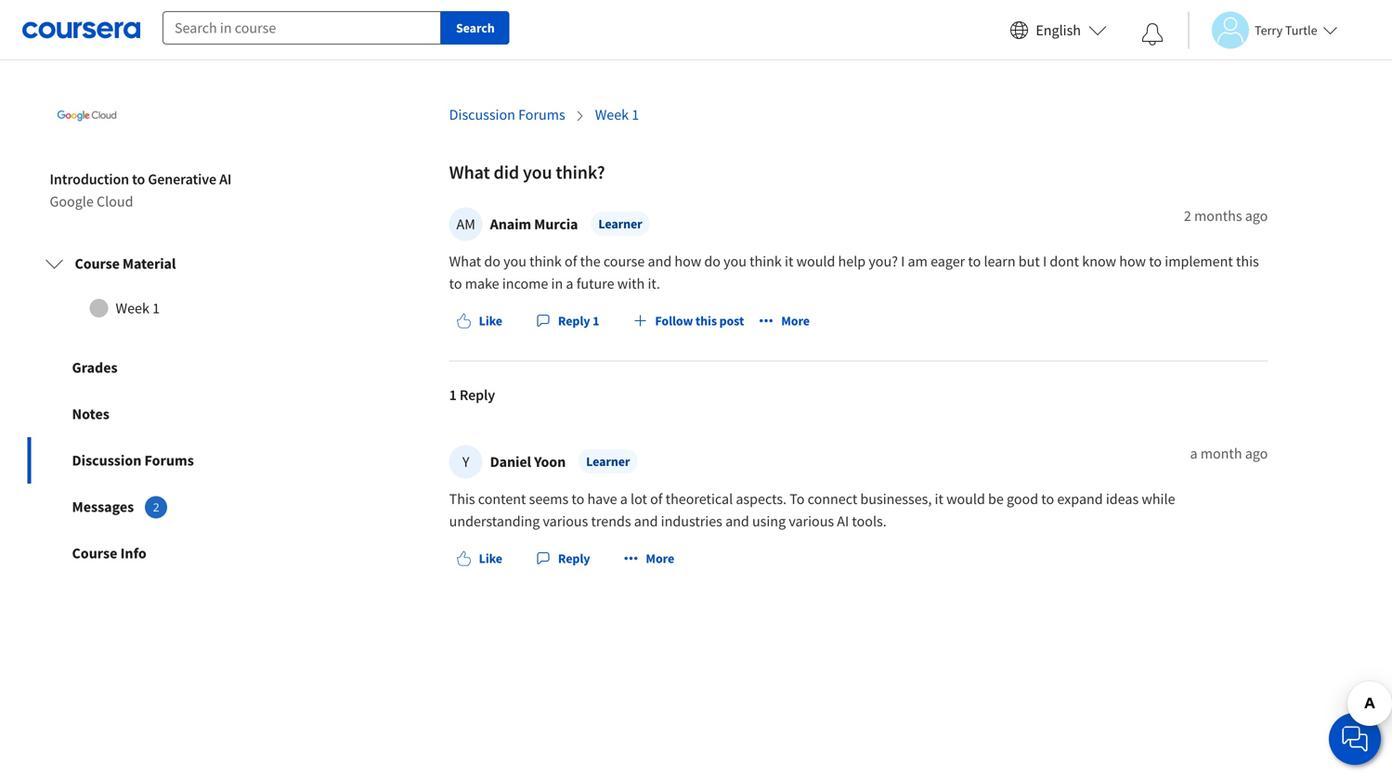 Task type: vqa. For each thing, say whether or not it's contained in the screenshot.
'Outcomes' link
no



Task type: describe. For each thing, give the bounding box(es) containing it.
am
[[457, 215, 476, 234]]

turtle
[[1286, 22, 1318, 39]]

0 horizontal spatial discussion forums link
[[27, 438, 295, 484]]

2 various from the left
[[789, 513, 834, 531]]

follow
[[655, 313, 693, 330]]

lot
[[631, 490, 648, 509]]

grades link
[[27, 345, 295, 391]]

1 vertical spatial a
[[1191, 445, 1198, 463]]

ago for 2 months ago
[[1246, 207, 1269, 225]]

this inside what do you think of the course and how do you think it would help you? i am eager to learn but i dont know how to implement this to make income in a future with it.
[[1237, 252, 1260, 271]]

generative
[[148, 170, 216, 189]]

murcia
[[534, 215, 578, 234]]

make
[[465, 275, 500, 293]]

introduction
[[50, 170, 129, 189]]

content
[[478, 490, 526, 509]]

like button for what do you think of the course and how do you think it would help you? i am eager to learn but i dont know how to implement this to make income in a future with it.
[[449, 304, 510, 338]]

would inside what do you think of the course and how do you think it would help you? i am eager to learn but i dont know how to implement this to make income in a future with it.
[[797, 252, 836, 271]]

eager
[[931, 252, 966, 271]]

course info
[[72, 545, 147, 563]]

google
[[50, 192, 94, 211]]

google cloud image
[[50, 79, 124, 153]]

notes
[[72, 405, 109, 424]]

reply for reply
[[558, 551, 590, 567]]

be
[[989, 490, 1004, 509]]

to left 'make'
[[449, 275, 462, 293]]

did
[[494, 161, 519, 184]]

chevron right image
[[573, 109, 588, 123]]

using
[[753, 513, 786, 531]]

theoretical
[[666, 490, 733, 509]]

to right good
[[1042, 490, 1055, 509]]

0 vertical spatial week
[[595, 106, 629, 124]]

coursera image
[[22, 15, 140, 45]]

the
[[580, 252, 601, 271]]

but
[[1019, 252, 1040, 271]]

0 vertical spatial discussion
[[449, 106, 516, 124]]

0 vertical spatial more
[[782, 313, 810, 330]]

post
[[720, 313, 744, 330]]

learner element for a
[[579, 450, 638, 474]]

learn
[[984, 252, 1016, 271]]

connect
[[808, 490, 858, 509]]

implement
[[1165, 252, 1234, 271]]

1 horizontal spatial more button
[[752, 304, 818, 338]]

ai inside this content seems to have a lot of theoretical aspects. to connect businesses, it would be good to expand ideas while understanding various trends and industries and using various ai tools.
[[837, 513, 849, 531]]

1 horizontal spatial week 1 link
[[595, 106, 639, 124]]

cloud
[[97, 192, 133, 211]]

anaim murcia
[[490, 215, 578, 234]]

aspects.
[[736, 490, 787, 509]]

chat with us image
[[1341, 725, 1371, 754]]

what for what do you think of the course and how do you think it would help you? i am eager to learn but i dont know how to implement this to make income in a future with it.
[[449, 252, 481, 271]]

of inside this content seems to have a lot of theoretical aspects. to connect businesses, it would be good to expand ideas while understanding various trends and industries and using various ai tools.
[[651, 490, 663, 509]]

0 vertical spatial forums
[[519, 106, 566, 124]]

1 inside replies element
[[449, 386, 457, 405]]

like for what do you think of the course and how do you think it would help you? i am eager to learn but i dont know how to implement this to make income in a future with it.
[[479, 313, 503, 330]]

daniel
[[490, 453, 531, 472]]

1 vertical spatial week 1 link
[[45, 290, 277, 327]]

grades
[[72, 359, 118, 377]]

reply button
[[529, 542, 598, 576]]

learner for the
[[599, 216, 643, 232]]

tools.
[[852, 513, 887, 531]]

english
[[1036, 21, 1082, 39]]

like for this content seems to have a lot of theoretical aspects. to connect businesses, it would be good to expand ideas while understanding various trends and industries and using various ai tools.
[[479, 551, 503, 567]]

english button
[[1003, 0, 1115, 60]]

y
[[463, 453, 470, 472]]

course info link
[[27, 531, 295, 577]]

a month ago
[[1191, 445, 1269, 463]]

2 months ago
[[1185, 207, 1269, 225]]

to
[[790, 490, 805, 509]]

daniel yoon
[[490, 453, 566, 472]]

future
[[577, 275, 615, 293]]

while
[[1142, 490, 1176, 509]]

understanding
[[449, 513, 540, 531]]

learner for a
[[586, 454, 630, 470]]

1 horizontal spatial week 1
[[595, 106, 639, 124]]

2 how from the left
[[1120, 252, 1147, 271]]

anaim
[[490, 215, 532, 234]]

what for what did you think?
[[449, 161, 490, 184]]

ideas
[[1107, 490, 1139, 509]]

1 horizontal spatial discussion forums
[[449, 106, 566, 124]]

in
[[551, 275, 563, 293]]

good
[[1007, 490, 1039, 509]]

notes link
[[27, 391, 295, 438]]

have
[[588, 490, 617, 509]]

reply 1
[[558, 313, 600, 330]]

industries
[[661, 513, 723, 531]]

it.
[[648, 275, 661, 293]]

trends
[[591, 513, 631, 531]]

with
[[618, 275, 645, 293]]

month
[[1201, 445, 1243, 463]]

ai inside introduction to generative ai google cloud
[[219, 170, 232, 189]]

1 vertical spatial week 1
[[116, 299, 160, 318]]

it inside this content seems to have a lot of theoretical aspects. to connect businesses, it would be good to expand ideas while understanding various trends and industries and using various ai tools.
[[935, 490, 944, 509]]

1 vertical spatial week
[[116, 299, 149, 318]]

1 various from the left
[[543, 513, 588, 531]]

this inside follow this post "button"
[[696, 313, 717, 330]]

help
[[839, 252, 866, 271]]

course material
[[75, 255, 176, 273]]

and inside what do you think of the course and how do you think it would help you? i am eager to learn but i dont know how to implement this to make income in a future with it.
[[648, 252, 672, 271]]

show notifications image
[[1142, 23, 1164, 46]]



Task type: locate. For each thing, give the bounding box(es) containing it.
follow this post button
[[626, 304, 752, 338]]

1 vertical spatial learner element
[[579, 450, 638, 474]]

0 horizontal spatial various
[[543, 513, 588, 531]]

2 like button from the top
[[449, 542, 510, 576]]

0 horizontal spatial 2
[[153, 500, 159, 515]]

week down course material
[[116, 299, 149, 318]]

more
[[782, 313, 810, 330], [646, 551, 675, 567]]

like down 'make'
[[479, 313, 503, 330]]

learner inside replies element
[[586, 454, 630, 470]]

discussion forums link
[[449, 106, 566, 124], [27, 438, 295, 484]]

this right implement
[[1237, 252, 1260, 271]]

a left the month
[[1191, 445, 1198, 463]]

i right but
[[1043, 252, 1047, 271]]

it
[[785, 252, 794, 271], [935, 490, 944, 509]]

you for think
[[504, 252, 527, 271]]

more button right post on the top right of page
[[752, 304, 818, 338]]

thumbs up image for this content seems to have a lot of theoretical aspects. to connect businesses, it would be good to expand ideas while understanding various trends and industries and using various ai tools.
[[457, 552, 472, 566]]

ago for a month ago
[[1246, 445, 1269, 463]]

learner element for the
[[591, 212, 650, 236]]

businesses,
[[861, 490, 932, 509]]

dont
[[1050, 252, 1080, 271]]

terry
[[1255, 22, 1283, 39]]

course inside dropdown button
[[75, 255, 120, 273]]

you?
[[869, 252, 898, 271]]

reply for reply 1
[[558, 313, 590, 330]]

you up post on the top right of page
[[724, 252, 747, 271]]

like
[[479, 313, 503, 330], [479, 551, 503, 567]]

terry turtle
[[1255, 22, 1318, 39]]

2 inside forum thread element
[[1185, 207, 1192, 225]]

0 horizontal spatial would
[[797, 252, 836, 271]]

1 like from the top
[[479, 313, 503, 330]]

would
[[797, 252, 836, 271], [947, 490, 986, 509]]

1 horizontal spatial think
[[750, 252, 782, 271]]

0 vertical spatial would
[[797, 252, 836, 271]]

what
[[449, 161, 490, 184], [449, 252, 481, 271]]

discussion forums link up messages
[[27, 438, 295, 484]]

1 horizontal spatial forums
[[519, 106, 566, 124]]

search
[[456, 20, 495, 36]]

0 horizontal spatial this
[[696, 313, 717, 330]]

and up it.
[[648, 252, 672, 271]]

like button for this content seems to have a lot of theoretical aspects. to connect businesses, it would be good to expand ideas while understanding various trends and industries and using various ai tools.
[[449, 542, 510, 576]]

0 vertical spatial discussion forums
[[449, 106, 566, 124]]

would left help
[[797, 252, 836, 271]]

various
[[543, 513, 588, 531], [789, 513, 834, 531]]

course left the info
[[72, 545, 117, 563]]

0 vertical spatial week 1 link
[[595, 106, 639, 124]]

0 vertical spatial like
[[479, 313, 503, 330]]

1 vertical spatial of
[[651, 490, 663, 509]]

0 horizontal spatial i
[[901, 252, 905, 271]]

thumbs up image for what do you think of the course and how do you think it would help you? i am eager to learn but i dont know how to implement this to make income in a future with it.
[[457, 314, 472, 329]]

learner element
[[591, 212, 650, 236], [579, 450, 638, 474]]

week 1 right chevron right icon
[[595, 106, 639, 124]]

1 i from the left
[[901, 252, 905, 271]]

1 vertical spatial would
[[947, 490, 986, 509]]

0 vertical spatial discussion forums link
[[449, 106, 566, 124]]

1 vertical spatial learner
[[586, 454, 630, 470]]

learner element inside replies element
[[579, 450, 638, 474]]

2 ago from the top
[[1246, 445, 1269, 463]]

ago inside replies element
[[1246, 445, 1269, 463]]

Search in course text field
[[163, 11, 441, 45]]

course for course material
[[75, 255, 120, 273]]

0 horizontal spatial week
[[116, 299, 149, 318]]

learner
[[599, 216, 643, 232], [586, 454, 630, 470]]

forums
[[519, 106, 566, 124], [145, 452, 194, 470]]

do up follow this post on the top
[[705, 252, 721, 271]]

this
[[449, 490, 475, 509]]

more button
[[752, 304, 818, 338], [616, 542, 682, 576]]

2 vertical spatial a
[[620, 490, 628, 509]]

1 vertical spatial discussion
[[72, 452, 142, 470]]

0 vertical spatial of
[[565, 252, 577, 271]]

0 vertical spatial reply
[[558, 313, 590, 330]]

to inside introduction to generative ai google cloud
[[132, 170, 145, 189]]

it left help
[[785, 252, 794, 271]]

reply down seems in the bottom left of the page
[[558, 551, 590, 567]]

yoon
[[534, 453, 566, 472]]

and down lot
[[634, 513, 658, 531]]

0 horizontal spatial think
[[530, 252, 562, 271]]

2 horizontal spatial a
[[1191, 445, 1198, 463]]

0 horizontal spatial of
[[565, 252, 577, 271]]

would left be
[[947, 490, 986, 509]]

1 horizontal spatial i
[[1043, 252, 1047, 271]]

0 vertical spatial week 1
[[595, 106, 639, 124]]

what do you think of the course and how do you think it would help you? i am eager to learn but i dont know how to implement this to make income in a future with it.
[[449, 252, 1263, 293]]

would inside this content seems to have a lot of theoretical aspects. to connect businesses, it would be good to expand ideas while understanding various trends and industries and using various ai tools.
[[947, 490, 986, 509]]

week
[[595, 106, 629, 124], [116, 299, 149, 318]]

like button down 'make'
[[449, 304, 510, 338]]

and
[[648, 252, 672, 271], [634, 513, 658, 531], [726, 513, 750, 531]]

1 horizontal spatial week
[[595, 106, 629, 124]]

0 horizontal spatial a
[[566, 275, 574, 293]]

0 vertical spatial thumbs up image
[[457, 314, 472, 329]]

discussion forums down notes link
[[72, 452, 194, 470]]

course
[[604, 252, 645, 271]]

2 think from the left
[[750, 252, 782, 271]]

ai down connect
[[837, 513, 849, 531]]

terry turtle button
[[1188, 12, 1338, 49]]

do
[[484, 252, 501, 271], [705, 252, 721, 271]]

this left post on the top right of page
[[696, 313, 717, 330]]

info
[[120, 545, 147, 563]]

1 how from the left
[[675, 252, 702, 271]]

discussion up messages
[[72, 452, 142, 470]]

discussion inside discussion forums link
[[72, 452, 142, 470]]

week 1 link right chevron right icon
[[595, 106, 639, 124]]

1 horizontal spatial a
[[620, 490, 628, 509]]

a inside what do you think of the course and how do you think it would help you? i am eager to learn but i dont know how to implement this to make income in a future with it.
[[566, 275, 574, 293]]

2
[[1185, 207, 1192, 225], [153, 500, 159, 515]]

0 vertical spatial ago
[[1246, 207, 1269, 225]]

1 vertical spatial reply
[[460, 386, 495, 405]]

to left implement
[[1150, 252, 1162, 271]]

1 vertical spatial ago
[[1246, 445, 1269, 463]]

2 i from the left
[[1043, 252, 1047, 271]]

to left have
[[572, 490, 585, 509]]

1 vertical spatial thumbs up image
[[457, 552, 472, 566]]

1 vertical spatial discussion forums
[[72, 452, 194, 470]]

more right post on the top right of page
[[782, 313, 810, 330]]

1 like button from the top
[[449, 304, 510, 338]]

2 what from the top
[[449, 252, 481, 271]]

1 vertical spatial like
[[479, 551, 503, 567]]

seems
[[529, 490, 569, 509]]

0 horizontal spatial do
[[484, 252, 501, 271]]

0 horizontal spatial discussion forums
[[72, 452, 194, 470]]

this content seems to have a lot of theoretical aspects. to connect businesses, it would be good to expand ideas while understanding various trends and industries and using various ai tools.
[[449, 490, 1179, 531]]

1 do from the left
[[484, 252, 501, 271]]

1 reply
[[449, 386, 495, 405]]

think?
[[556, 161, 605, 184]]

how up follow this post "button"
[[675, 252, 702, 271]]

of left the
[[565, 252, 577, 271]]

0 vertical spatial learner
[[599, 216, 643, 232]]

more button down trends
[[616, 542, 682, 576]]

1 vertical spatial more
[[646, 551, 675, 567]]

more inside replies element
[[646, 551, 675, 567]]

2 vertical spatial reply
[[558, 551, 590, 567]]

1 vertical spatial more button
[[616, 542, 682, 576]]

1 horizontal spatial it
[[935, 490, 944, 509]]

0 horizontal spatial more button
[[616, 542, 682, 576]]

1 vertical spatial like button
[[449, 542, 510, 576]]

more down the industries
[[646, 551, 675, 567]]

do up 'make'
[[484, 252, 501, 271]]

0 horizontal spatial ai
[[219, 170, 232, 189]]

0 vertical spatial what
[[449, 161, 490, 184]]

0 vertical spatial this
[[1237, 252, 1260, 271]]

how right know
[[1120, 252, 1147, 271]]

you right "did"
[[523, 161, 552, 184]]

0 horizontal spatial more
[[646, 551, 675, 567]]

think
[[530, 252, 562, 271], [750, 252, 782, 271]]

introduction to generative ai google cloud
[[50, 170, 232, 211]]

week 1 link down material
[[45, 290, 277, 327]]

you up income
[[504, 252, 527, 271]]

discussion up "did"
[[449, 106, 516, 124]]

what did you think?
[[449, 161, 605, 184]]

what left "did"
[[449, 161, 490, 184]]

week right chevron right icon
[[595, 106, 629, 124]]

income
[[503, 275, 549, 293]]

help center image
[[1344, 728, 1367, 751]]

of inside what do you think of the course and how do you think it would help you? i am eager to learn but i dont know how to implement this to make income in a future with it.
[[565, 252, 577, 271]]

various down to
[[789, 513, 834, 531]]

1 vertical spatial this
[[696, 313, 717, 330]]

discussion forums up "did"
[[449, 106, 566, 124]]

like button down "understanding"
[[449, 542, 510, 576]]

like down "understanding"
[[479, 551, 503, 567]]

replies element
[[449, 362, 1269, 615]]

1 vertical spatial what
[[449, 252, 481, 271]]

2 thumbs up image from the top
[[457, 552, 472, 566]]

various down seems in the bottom left of the page
[[543, 513, 588, 531]]

more button inside replies element
[[616, 542, 682, 576]]

like inside replies element
[[479, 551, 503, 567]]

1 horizontal spatial discussion
[[449, 106, 516, 124]]

reply 1 button
[[529, 304, 607, 338]]

know
[[1083, 252, 1117, 271]]

follow this post
[[655, 313, 744, 330]]

a right in
[[566, 275, 574, 293]]

2 like from the top
[[479, 551, 503, 567]]

0 vertical spatial learner element
[[591, 212, 650, 236]]

reply up 'y'
[[460, 386, 495, 405]]

course for course info
[[72, 545, 117, 563]]

0 horizontal spatial forums
[[145, 452, 194, 470]]

discussion
[[449, 106, 516, 124], [72, 452, 142, 470]]

to
[[132, 170, 145, 189], [969, 252, 981, 271], [1150, 252, 1162, 271], [449, 275, 462, 293], [572, 490, 585, 509], [1042, 490, 1055, 509]]

1 vertical spatial 2
[[153, 500, 159, 515]]

months
[[1195, 207, 1243, 225]]

1 horizontal spatial various
[[789, 513, 834, 531]]

1 vertical spatial forums
[[145, 452, 194, 470]]

ago right the month
[[1246, 445, 1269, 463]]

forum thread element
[[449, 137, 1269, 615]]

to up cloud
[[132, 170, 145, 189]]

and left using
[[726, 513, 750, 531]]

a left lot
[[620, 490, 628, 509]]

2 for 2 months ago
[[1185, 207, 1192, 225]]

2 do from the left
[[705, 252, 721, 271]]

reply
[[558, 313, 590, 330], [460, 386, 495, 405], [558, 551, 590, 567]]

ago
[[1246, 207, 1269, 225], [1246, 445, 1269, 463]]

reply inside button
[[558, 313, 590, 330]]

a inside this content seems to have a lot of theoretical aspects. to connect businesses, it would be good to expand ideas while understanding various trends and industries and using various ai tools.
[[620, 490, 628, 509]]

thumbs up image
[[457, 314, 472, 329], [457, 552, 472, 566]]

course material button
[[30, 238, 292, 290]]

1 horizontal spatial 2
[[1185, 207, 1192, 225]]

0 vertical spatial ai
[[219, 170, 232, 189]]

material
[[123, 255, 176, 273]]

0 vertical spatial more button
[[752, 304, 818, 338]]

ago right the months
[[1246, 207, 1269, 225]]

1 what from the top
[[449, 161, 490, 184]]

1 ago from the top
[[1246, 207, 1269, 225]]

course left material
[[75, 255, 120, 273]]

think left help
[[750, 252, 782, 271]]

it right businesses,
[[935, 490, 944, 509]]

thumbs up image inside replies element
[[457, 552, 472, 566]]

1 inside button
[[593, 313, 600, 330]]

thumbs up image down 'make'
[[457, 314, 472, 329]]

reply inside button
[[558, 551, 590, 567]]

1 vertical spatial ai
[[837, 513, 849, 531]]

1 horizontal spatial discussion forums link
[[449, 106, 566, 124]]

discussion forums link up "did"
[[449, 106, 566, 124]]

course
[[75, 255, 120, 273], [72, 545, 117, 563]]

1 horizontal spatial do
[[705, 252, 721, 271]]

1 vertical spatial course
[[72, 545, 117, 563]]

0 horizontal spatial discussion
[[72, 452, 142, 470]]

i
[[901, 252, 905, 271], [1043, 252, 1047, 271]]

how
[[675, 252, 702, 271], [1120, 252, 1147, 271]]

learner element up have
[[579, 450, 638, 474]]

week 1 down material
[[116, 299, 160, 318]]

1 vertical spatial it
[[935, 490, 944, 509]]

0 horizontal spatial how
[[675, 252, 702, 271]]

learner up course
[[599, 216, 643, 232]]

learner element up course
[[591, 212, 650, 236]]

what up 'make'
[[449, 252, 481, 271]]

1 vertical spatial discussion forums link
[[27, 438, 295, 484]]

0 vertical spatial like button
[[449, 304, 510, 338]]

1 think from the left
[[530, 252, 562, 271]]

1 horizontal spatial this
[[1237, 252, 1260, 271]]

of right lot
[[651, 490, 663, 509]]

2 up course info link at bottom
[[153, 500, 159, 515]]

a
[[566, 275, 574, 293], [1191, 445, 1198, 463], [620, 490, 628, 509]]

1 horizontal spatial how
[[1120, 252, 1147, 271]]

search button
[[441, 11, 510, 45]]

0 horizontal spatial week 1 link
[[45, 290, 277, 327]]

forums down notes link
[[145, 452, 194, 470]]

learner up have
[[586, 454, 630, 470]]

1 horizontal spatial would
[[947, 490, 986, 509]]

to left learn
[[969, 252, 981, 271]]

discussion forums
[[449, 106, 566, 124], [72, 452, 194, 470]]

forums left chevron right icon
[[519, 106, 566, 124]]

2 for 2
[[153, 500, 159, 515]]

2 left the months
[[1185, 207, 1192, 225]]

think up in
[[530, 252, 562, 271]]

messages
[[72, 498, 134, 517]]

0 vertical spatial course
[[75, 255, 120, 273]]

0 horizontal spatial week 1
[[116, 299, 160, 318]]

this
[[1237, 252, 1260, 271], [696, 313, 717, 330]]

thumbs up image down "understanding"
[[457, 552, 472, 566]]

reply down in
[[558, 313, 590, 330]]

ai right the generative
[[219, 170, 232, 189]]

0 vertical spatial 2
[[1185, 207, 1192, 225]]

it inside what do you think of the course and how do you think it would help you? i am eager to learn but i dont know how to implement this to make income in a future with it.
[[785, 252, 794, 271]]

like button
[[449, 304, 510, 338], [449, 542, 510, 576]]

1 horizontal spatial of
[[651, 490, 663, 509]]

0 vertical spatial a
[[566, 275, 574, 293]]

expand
[[1058, 490, 1104, 509]]

you for think?
[[523, 161, 552, 184]]

am
[[908, 252, 928, 271]]

1 horizontal spatial more
[[782, 313, 810, 330]]

1
[[632, 106, 639, 124], [152, 299, 160, 318], [593, 313, 600, 330], [449, 386, 457, 405]]

what inside what do you think of the course and how do you think it would help you? i am eager to learn but i dont know how to implement this to make income in a future with it.
[[449, 252, 481, 271]]

1 horizontal spatial ai
[[837, 513, 849, 531]]

0 horizontal spatial it
[[785, 252, 794, 271]]

1 thumbs up image from the top
[[457, 314, 472, 329]]

0 vertical spatial it
[[785, 252, 794, 271]]

of
[[565, 252, 577, 271], [651, 490, 663, 509]]

i left am
[[901, 252, 905, 271]]



